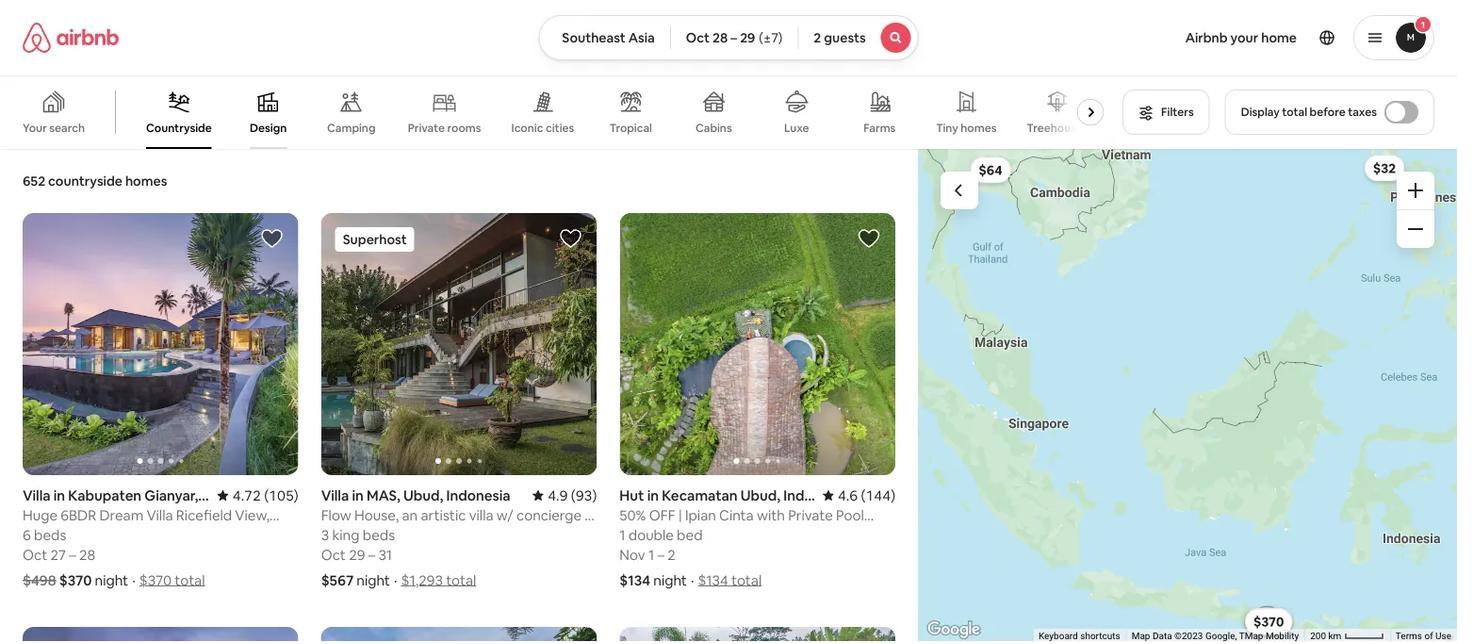 Task type: locate. For each thing, give the bounding box(es) containing it.
0 horizontal spatial night
[[95, 571, 128, 589]]

3 king beds oct 29 – 31 $567 night · $1,293 total
[[321, 526, 477, 589]]

29
[[740, 29, 756, 46], [349, 546, 365, 564]]

2 guests button
[[798, 15, 919, 60]]

southeast asia
[[562, 29, 655, 46]]

king
[[332, 526, 360, 544]]

28
[[713, 29, 728, 46], [79, 546, 95, 564]]

0 horizontal spatial ·
[[132, 571, 136, 589]]

your
[[23, 121, 47, 135]]

night left $370 total 'button' on the left
[[95, 571, 128, 589]]

beds up '31' on the bottom left of page
[[363, 526, 395, 544]]

1 vertical spatial 1
[[620, 526, 626, 544]]

airbnb your home
[[1186, 29, 1298, 46]]

total inside 6 beds oct 27 – 28 $498 $370 night · $370 total
[[175, 571, 205, 589]]

4.9 (93)
[[548, 486, 597, 505]]

total inside 1 double bed nov 1 – 2 $134 night · $134 total
[[732, 571, 762, 589]]

home
[[1262, 29, 1298, 46]]

· left $370 total 'button' on the left
[[132, 571, 136, 589]]

homes
[[961, 121, 997, 135], [125, 173, 167, 190]]

google image
[[923, 618, 985, 642]]

1 · from the left
[[132, 571, 136, 589]]

0 horizontal spatial oct
[[23, 546, 47, 564]]

$370 inside button
[[1254, 613, 1285, 630]]

homes right tiny
[[961, 121, 997, 135]]

2 down double
[[668, 546, 676, 564]]

2 guests
[[814, 29, 866, 46]]

total for 6 beds oct 27 – 28 $498 $370 night · $370 total
[[175, 571, 205, 589]]

$370
[[59, 571, 92, 589], [139, 571, 172, 589], [1254, 613, 1285, 630]]

– down double
[[658, 546, 665, 564]]

map data ©2023 google, tmap mobility
[[1132, 630, 1300, 642]]

1 horizontal spatial 29
[[740, 29, 756, 46]]

$55 button
[[1249, 608, 1289, 634]]

terms of use
[[1396, 630, 1452, 642]]

29 down king in the bottom of the page
[[349, 546, 365, 564]]

night inside 6 beds oct 27 – 28 $498 $370 night · $370 total
[[95, 571, 128, 589]]

shortcuts
[[1081, 630, 1121, 642]]

display total before taxes button
[[1226, 90, 1435, 135]]

terms
[[1396, 630, 1423, 642]]

1 vertical spatial homes
[[125, 173, 167, 190]]

group
[[0, 75, 1112, 149], [23, 213, 299, 475], [321, 213, 597, 475], [620, 213, 896, 475], [23, 627, 299, 642], [321, 627, 597, 642], [620, 627, 896, 642]]

· left the $1,293 at the left of the page
[[394, 571, 397, 589]]

(±7)
[[759, 29, 783, 46]]

1 vertical spatial 28
[[79, 546, 95, 564]]

countryside
[[146, 121, 212, 135]]

mobility
[[1266, 630, 1300, 642]]

0 vertical spatial 2
[[814, 29, 822, 46]]

$44
[[1257, 614, 1281, 631]]

night inside 1 double bed nov 1 – 2 $134 night · $134 total
[[654, 571, 687, 589]]

1 double bed nov 1 – 2 $134 night · $134 total
[[620, 526, 762, 589]]

oct down 3
[[321, 546, 346, 564]]

· inside 1 double bed nov 1 – 2 $134 night · $134 total
[[691, 571, 694, 589]]

None search field
[[539, 15, 919, 60]]

1 inside dropdown button
[[1422, 18, 1426, 31]]

28 right 27
[[79, 546, 95, 564]]

zoom out image
[[1409, 222, 1424, 237]]

asia
[[629, 29, 655, 46]]

filters button
[[1123, 90, 1210, 135]]

$567
[[321, 571, 354, 589]]

oct down 6
[[23, 546, 47, 564]]

3 night from the left
[[654, 571, 687, 589]]

night
[[95, 571, 128, 589], [357, 571, 390, 589], [654, 571, 687, 589]]

add to wishlist: villa in mas, ubud, indonesia image
[[559, 227, 582, 250]]

your search
[[23, 121, 85, 135]]

indonesia
[[446, 486, 511, 505]]

private rooms
[[408, 121, 481, 135]]

2 horizontal spatial ·
[[691, 571, 694, 589]]

$134 inside button
[[1255, 613, 1284, 630]]

tropical
[[610, 121, 653, 135]]

28 inside 6 beds oct 27 – 28 $498 $370 night · $370 total
[[79, 546, 95, 564]]

$134 total button
[[698, 571, 762, 589]]

2 beds from the left
[[363, 526, 395, 544]]

1 for 1 double bed nov 1 – 2 $134 night · $134 total
[[620, 526, 626, 544]]

0 horizontal spatial beds
[[34, 526, 66, 544]]

·
[[132, 571, 136, 589], [394, 571, 397, 589], [691, 571, 694, 589]]

1 horizontal spatial 1
[[649, 546, 655, 564]]

rooms
[[447, 121, 481, 135]]

27
[[50, 546, 66, 564]]

2 horizontal spatial $134
[[1255, 613, 1284, 630]]

zoom in image
[[1409, 183, 1424, 198]]

3 · from the left
[[691, 571, 694, 589]]

$193 button
[[1246, 609, 1292, 635]]

0 horizontal spatial 28
[[79, 546, 95, 564]]

tmap
[[1240, 630, 1264, 642]]

1 horizontal spatial oct
[[321, 546, 346, 564]]

1 horizontal spatial beds
[[363, 526, 395, 544]]

add to wishlist: villa in kabupaten gianyar, indonesia image
[[261, 227, 284, 250]]

1 horizontal spatial 2
[[814, 29, 822, 46]]

1 horizontal spatial ·
[[394, 571, 397, 589]]

2 vertical spatial 1
[[649, 546, 655, 564]]

– left '31' on the bottom left of page
[[368, 546, 375, 564]]

0 horizontal spatial 29
[[349, 546, 365, 564]]

map
[[1132, 630, 1151, 642]]

taxes
[[1349, 105, 1378, 119]]

$498
[[23, 571, 56, 589]]

1 vertical spatial 29
[[349, 546, 365, 564]]

0 vertical spatial 28
[[713, 29, 728, 46]]

total for 3 king beds oct 29 – 31 $567 night · $1,293 total
[[446, 571, 477, 589]]

$1,293 total button
[[401, 571, 477, 589]]

beds up 27
[[34, 526, 66, 544]]

beds inside 6 beds oct 27 – 28 $498 $370 night · $370 total
[[34, 526, 66, 544]]

total inside 3 king beds oct 29 – 31 $567 night · $1,293 total
[[446, 571, 477, 589]]

1
[[1422, 18, 1426, 31], [620, 526, 626, 544], [649, 546, 655, 564]]

mas,
[[367, 486, 401, 505]]

4.72
[[233, 486, 261, 505]]

oct right asia
[[686, 29, 710, 46]]

31
[[379, 546, 392, 564]]

cabins
[[696, 121, 732, 135]]

– right 27
[[69, 546, 76, 564]]

add to wishlist: hut in kecamatan ubud, indonesia image
[[858, 227, 881, 250]]

$134
[[620, 571, 651, 589], [698, 571, 729, 589], [1255, 613, 1284, 630]]

total inside button
[[1283, 105, 1308, 119]]

$32 button
[[1365, 155, 1405, 181]]

2 left guests
[[814, 29, 822, 46]]

28 left (±7) on the top right of the page
[[713, 29, 728, 46]]

nov
[[620, 546, 646, 564]]

2 horizontal spatial $370
[[1254, 613, 1285, 630]]

· inside 6 beds oct 27 – 28 $498 $370 night · $370 total
[[132, 571, 136, 589]]

0 horizontal spatial 2
[[668, 546, 676, 564]]

google map
showing 33 stays. region
[[918, 149, 1458, 642]]

$71 button
[[1250, 609, 1288, 635]]

2 · from the left
[[394, 571, 397, 589]]

1 vertical spatial 2
[[668, 546, 676, 564]]

google,
[[1206, 630, 1238, 642]]

· for $134
[[691, 571, 694, 589]]

oct inside 6 beds oct 27 – 28 $498 $370 night · $370 total
[[23, 546, 47, 564]]

0 vertical spatial homes
[[961, 121, 997, 135]]

$44 button
[[1249, 609, 1290, 635]]

camping
[[327, 121, 376, 135]]

– inside 6 beds oct 27 – 28 $498 $370 night · $370 total
[[69, 546, 76, 564]]

farms
[[864, 121, 896, 135]]

homes right countryside
[[125, 173, 167, 190]]

search
[[49, 121, 85, 135]]

$71
[[1259, 613, 1280, 630]]

2 night from the left
[[357, 571, 390, 589]]

tiny homes
[[937, 121, 997, 135]]

29 left (±7) on the top right of the page
[[740, 29, 756, 46]]

data
[[1153, 630, 1173, 642]]

ubud,
[[404, 486, 443, 505]]

2
[[814, 29, 822, 46], [668, 546, 676, 564]]

1 horizontal spatial night
[[357, 571, 390, 589]]

keyboard
[[1039, 630, 1079, 642]]

none search field containing southeast asia
[[539, 15, 919, 60]]

0 horizontal spatial 1
[[620, 526, 626, 544]]

airbnb
[[1186, 29, 1228, 46]]

4.6
[[838, 486, 858, 505]]

2 horizontal spatial 1
[[1422, 18, 1426, 31]]

$370 button
[[1246, 609, 1293, 635]]

0 horizontal spatial homes
[[125, 173, 167, 190]]

–
[[731, 29, 738, 46], [69, 546, 76, 564], [368, 546, 375, 564], [658, 546, 665, 564]]

1 beds from the left
[[34, 526, 66, 544]]

night inside 3 king beds oct 29 – 31 $567 night · $1,293 total
[[357, 571, 390, 589]]

night down double
[[654, 571, 687, 589]]

· left the $134 total button
[[691, 571, 694, 589]]

· inside 3 king beds oct 29 – 31 $567 night · $1,293 total
[[394, 571, 397, 589]]

night down '31' on the bottom left of page
[[357, 571, 390, 589]]

1 night from the left
[[95, 571, 128, 589]]

0 vertical spatial 1
[[1422, 18, 1426, 31]]

2 inside 1 double bed nov 1 – 2 $134 night · $134 total
[[668, 546, 676, 564]]

1 horizontal spatial homes
[[961, 121, 997, 135]]

2 horizontal spatial night
[[654, 571, 687, 589]]



Task type: describe. For each thing, give the bounding box(es) containing it.
$32
[[1374, 160, 1397, 177]]

0 horizontal spatial $370
[[59, 571, 92, 589]]

4.6 (144)
[[838, 486, 896, 505]]

beds inside 3 king beds oct 29 – 31 $567 night · $1,293 total
[[363, 526, 395, 544]]

terms of use link
[[1396, 630, 1452, 642]]

villa
[[321, 486, 349, 505]]

0 vertical spatial 29
[[740, 29, 756, 46]]

homes inside group
[[961, 121, 997, 135]]

total for 1 double bed nov 1 – 2 $134 night · $134 total
[[732, 571, 762, 589]]

– inside 1 double bed nov 1 – 2 $134 night · $134 total
[[658, 546, 665, 564]]

4.9 out of 5 average rating,  93 reviews image
[[533, 486, 597, 505]]

cities
[[546, 120, 575, 135]]

design
[[250, 121, 287, 135]]

200
[[1311, 630, 1327, 642]]

profile element
[[942, 0, 1435, 75]]

of
[[1425, 630, 1434, 642]]

4.72 (105)
[[233, 486, 299, 505]]

your
[[1231, 29, 1259, 46]]

bed
[[677, 526, 703, 544]]

1 horizontal spatial 28
[[713, 29, 728, 46]]

night for $134
[[654, 571, 687, 589]]

southeast asia button
[[539, 15, 671, 60]]

oct 28 – 29 (±7)
[[686, 29, 783, 46]]

(144)
[[861, 486, 896, 505]]

countryside
[[48, 173, 123, 190]]

$134 button
[[1246, 608, 1292, 634]]

$64 button
[[971, 157, 1011, 183]]

1 button
[[1354, 15, 1435, 60]]

652 countryside homes
[[23, 173, 167, 190]]

4.6 out of 5 average rating,  144 reviews image
[[823, 486, 896, 505]]

29 inside 3 king beds oct 29 – 31 $567 night · $1,293 total
[[349, 546, 365, 564]]

$55
[[1258, 613, 1281, 630]]

1 horizontal spatial $370
[[139, 571, 172, 589]]

2 horizontal spatial oct
[[686, 29, 710, 46]]

treehouses
[[1027, 121, 1089, 135]]

km
[[1329, 630, 1342, 642]]

$38 button
[[1249, 609, 1290, 635]]

night for $567
[[357, 571, 390, 589]]

southeast
[[562, 29, 626, 46]]

· for $1,293
[[394, 571, 397, 589]]

private
[[408, 121, 445, 135]]

(93)
[[571, 486, 597, 505]]

4.72 out of 5 average rating,  105 reviews image
[[218, 486, 299, 505]]

(105)
[[264, 486, 299, 505]]

6 beds oct 27 – 28 $498 $370 night · $370 total
[[23, 526, 205, 589]]

oct inside 3 king beds oct 29 – 31 $567 night · $1,293 total
[[321, 546, 346, 564]]

0 horizontal spatial $134
[[620, 571, 651, 589]]

$193
[[1254, 613, 1283, 630]]

luxe
[[785, 121, 810, 135]]

3
[[321, 526, 329, 544]]

$370 total button
[[139, 571, 205, 589]]

$1,293
[[401, 571, 443, 589]]

2 inside button
[[814, 29, 822, 46]]

in
[[352, 486, 364, 505]]

– left (±7) on the top right of the page
[[731, 29, 738, 46]]

$38
[[1258, 614, 1281, 631]]

double
[[629, 526, 674, 544]]

villa in mas, ubud, indonesia
[[321, 486, 511, 505]]

display total before taxes
[[1242, 105, 1378, 119]]

iconic cities
[[512, 120, 575, 135]]

airbnb your home link
[[1175, 18, 1309, 58]]

tiny
[[937, 121, 959, 135]]

4.9
[[548, 486, 568, 505]]

before
[[1310, 105, 1346, 119]]

iconic
[[512, 120, 544, 135]]

· for $370
[[132, 571, 136, 589]]

200 km
[[1311, 630, 1345, 642]]

guests
[[824, 29, 866, 46]]

use
[[1436, 630, 1452, 642]]

– inside 3 king beds oct 29 – 31 $567 night · $1,293 total
[[368, 546, 375, 564]]

keyboard shortcuts button
[[1039, 630, 1121, 642]]

1 horizontal spatial $134
[[698, 571, 729, 589]]

keyboard shortcuts
[[1039, 630, 1121, 642]]

$64
[[979, 162, 1003, 179]]

group containing iconic cities
[[0, 75, 1112, 149]]

1 for 1
[[1422, 18, 1426, 31]]

night for $370
[[95, 571, 128, 589]]

200 km button
[[1305, 629, 1391, 642]]

display
[[1242, 105, 1280, 119]]

652
[[23, 173, 45, 190]]

6
[[23, 526, 31, 544]]



Task type: vqa. For each thing, say whether or not it's contained in the screenshot.
3 king beds Oct 29 – 31 $567 night · $1,293 total "TOTAL"
yes



